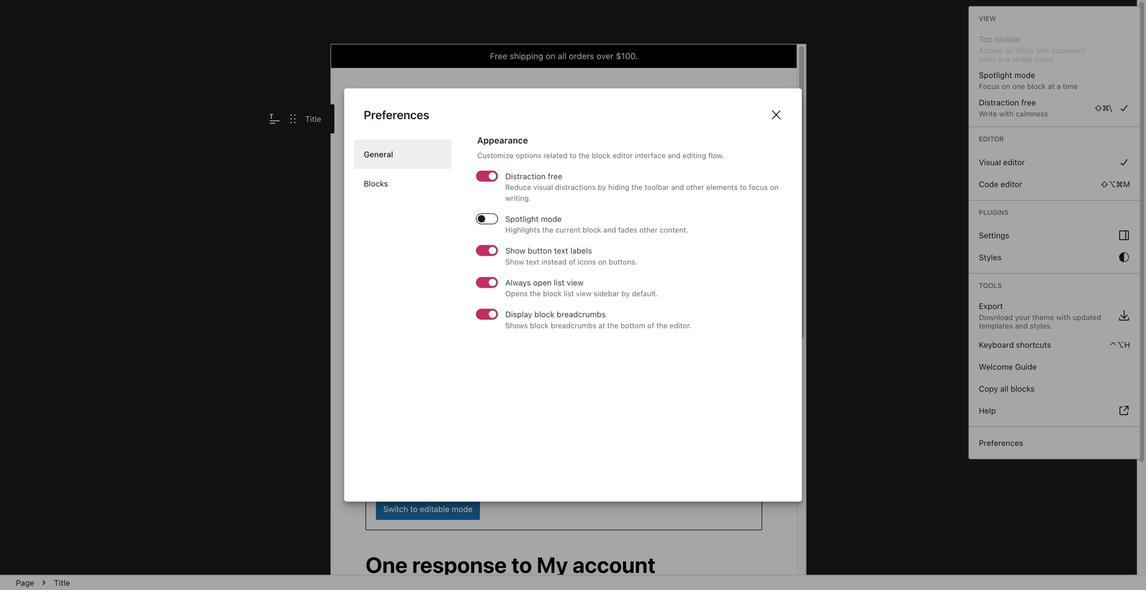 Task type: locate. For each thing, give the bounding box(es) containing it.
mode
[[1015, 70, 1035, 80], [541, 215, 562, 224]]

of right bottom
[[647, 321, 654, 330]]

page
[[16, 579, 34, 588]]

block inside spotlight mode focus on one block at a time
[[1027, 82, 1046, 91]]

⇧⌥⌘m
[[1101, 180, 1130, 189]]

by left hiding
[[598, 183, 606, 192]]

fades
[[618, 226, 637, 234]]

and left editing
[[668, 151, 681, 160]]

editor group
[[974, 151, 1135, 195]]

0 horizontal spatial preferences
[[364, 108, 429, 122]]

opens the block list view sidebar by default.
[[505, 290, 658, 298]]

preferences down help
[[979, 439, 1023, 448]]

1 horizontal spatial to
[[740, 183, 747, 192]]

0 vertical spatial list
[[554, 278, 565, 287]]

2 right image from the top
[[1117, 155, 1132, 170]]

right image inside settings button
[[1117, 228, 1132, 243]]

view
[[979, 15, 996, 23]]

a left time
[[1057, 82, 1061, 91]]

visual editor
[[979, 158, 1025, 167]]

free inside distraction free write with calmness
[[1021, 98, 1036, 107]]

1 horizontal spatial on
[[770, 183, 779, 192]]

1 vertical spatial with
[[1056, 313, 1071, 322]]

text up instead
[[554, 246, 568, 256]]

0 vertical spatial a
[[1006, 55, 1010, 63]]

1 vertical spatial all
[[1000, 385, 1009, 394]]

the right hiding
[[631, 183, 643, 192]]

at inside preferences document
[[599, 321, 605, 330]]

1 horizontal spatial of
[[647, 321, 654, 330]]

opens
[[505, 290, 528, 298]]

on
[[1002, 82, 1010, 91], [770, 183, 779, 192], [598, 258, 607, 266]]

right image inside styles "button"
[[1117, 250, 1132, 265]]

text down button
[[526, 258, 539, 266]]

right image inside help link
[[1117, 404, 1132, 418]]

by right sidebar
[[621, 290, 630, 298]]

the down 'open'
[[530, 290, 541, 298]]

1 vertical spatial a
[[1057, 82, 1061, 91]]

place
[[1035, 55, 1053, 63]]

list up display block breadcrumbs
[[564, 290, 574, 298]]

preferences
[[364, 108, 429, 122], [979, 439, 1023, 448]]

1 horizontal spatial toolbar
[[995, 34, 1021, 44]]

0 horizontal spatial at
[[599, 321, 605, 330]]

right image
[[1117, 101, 1132, 115], [1117, 155, 1132, 170], [1117, 228, 1132, 243], [1117, 250, 1132, 265]]

hiding
[[608, 183, 629, 192]]

appearance
[[477, 135, 528, 146]]

0 vertical spatial view
[[567, 278, 584, 287]]

1 vertical spatial free
[[548, 172, 562, 181]]

1 horizontal spatial preferences
[[979, 439, 1023, 448]]

0 horizontal spatial other
[[639, 226, 658, 234]]

view left sidebar
[[576, 290, 592, 298]]

1 horizontal spatial distraction
[[979, 98, 1019, 107]]

title right drag 'image'
[[305, 114, 321, 124]]

1 horizontal spatial a
[[1057, 82, 1061, 91]]

open
[[533, 278, 552, 287]]

preferences up general button
[[364, 108, 429, 122]]

view
[[567, 278, 584, 287], [576, 290, 592, 298]]

0 vertical spatial free
[[1021, 98, 1036, 107]]

0 horizontal spatial to
[[570, 151, 577, 160]]

tab list
[[354, 140, 452, 198]]

the right related
[[579, 151, 590, 160]]

at left bottom
[[599, 321, 605, 330]]

show
[[505, 246, 526, 256], [505, 258, 524, 266]]

1 vertical spatial toolbar
[[645, 183, 669, 192]]

2 show from the top
[[505, 258, 524, 266]]

shows
[[505, 321, 528, 330]]

2 vertical spatial on
[[598, 258, 607, 266]]

0 vertical spatial distraction
[[979, 98, 1019, 107]]

block inside appearance customize options related to the block editor interface and editing flow.
[[592, 151, 611, 160]]

1 vertical spatial show
[[505, 258, 524, 266]]

view group
[[974, 31, 1135, 122]]

spotlight inside spotlight mode focus on one block at a time
[[979, 70, 1012, 80]]

default.
[[632, 290, 658, 298]]

mode inside preferences document
[[541, 215, 562, 224]]

2 horizontal spatial on
[[1002, 82, 1010, 91]]

right image inside visual editor button
[[1117, 155, 1132, 170]]

0 vertical spatial mode
[[1015, 70, 1035, 80]]

1 horizontal spatial spotlight
[[979, 70, 1012, 80]]

0 horizontal spatial free
[[548, 172, 562, 181]]

and right single
[[1036, 46, 1049, 55]]

1 show from the top
[[505, 246, 526, 256]]

title
[[305, 114, 321, 124], [54, 579, 70, 588]]

editing
[[683, 151, 706, 160]]

0 horizontal spatial on
[[598, 258, 607, 266]]

help
[[979, 406, 996, 416]]

styles
[[979, 253, 1002, 262]]

elements
[[706, 183, 738, 192]]

1 vertical spatial breadcrumbs
[[551, 321, 597, 330]]

0 vertical spatial right image
[[1117, 309, 1132, 324]]

1 vertical spatial list
[[564, 290, 574, 298]]

1 vertical spatial to
[[740, 183, 747, 192]]

free up 'calmness'
[[1021, 98, 1036, 107]]

always open list view
[[505, 278, 584, 287]]

0 horizontal spatial by
[[598, 183, 606, 192]]

spotlight up focus
[[979, 70, 1012, 80]]

distraction up reduce
[[505, 172, 546, 181]]

1 horizontal spatial with
[[1056, 313, 1071, 322]]

all right copy
[[1000, 385, 1009, 394]]

preferences inside button
[[979, 439, 1023, 448]]

0 vertical spatial title
[[305, 114, 321, 124]]

on right icons
[[598, 258, 607, 266]]

editor right visual
[[1003, 158, 1025, 167]]

0 horizontal spatial distraction
[[505, 172, 546, 181]]

all inside top toolbar access all block and document tools in a single place
[[1006, 46, 1013, 55]]

on left one
[[1002, 82, 1010, 91]]

1 horizontal spatial at
[[1048, 82, 1055, 91]]

highlights
[[505, 226, 540, 234]]

spotlight up highlights
[[505, 215, 539, 224]]

1 vertical spatial distraction
[[505, 172, 546, 181]]

1 vertical spatial of
[[647, 321, 654, 330]]

0 horizontal spatial a
[[1006, 55, 1010, 63]]

button
[[528, 246, 552, 256]]

at left time
[[1048, 82, 1055, 91]]

0 horizontal spatial spotlight
[[505, 215, 539, 224]]

0 horizontal spatial with
[[999, 109, 1014, 118]]

tab list containing general
[[354, 140, 452, 198]]

of down labels
[[569, 258, 576, 266]]

display
[[505, 310, 532, 319]]

reduce
[[505, 183, 531, 192]]

1 vertical spatial on
[[770, 183, 779, 192]]

and
[[1036, 46, 1049, 55], [668, 151, 681, 160], [671, 183, 684, 192], [603, 226, 616, 234], [1015, 322, 1028, 331]]

1 vertical spatial text
[[526, 258, 539, 266]]

tab list inside preferences document
[[354, 140, 452, 198]]

mode up one
[[1015, 70, 1035, 80]]

to left focus
[[740, 183, 747, 192]]

0 vertical spatial with
[[999, 109, 1014, 118]]

block right one
[[1027, 82, 1046, 91]]

1 horizontal spatial title
[[305, 114, 321, 124]]

free for distraction free
[[548, 172, 562, 181]]

0 vertical spatial on
[[1002, 82, 1010, 91]]

0 horizontal spatial title
[[54, 579, 70, 588]]

0 horizontal spatial of
[[569, 258, 576, 266]]

0 vertical spatial text
[[554, 246, 568, 256]]

to
[[570, 151, 577, 160], [740, 183, 747, 192]]

on inside reduce visual distractions by hiding the toolbar and other elements to focus on writing.
[[770, 183, 779, 192]]

other right fades
[[639, 226, 658, 234]]

block up hiding
[[592, 151, 611, 160]]

show up "always"
[[505, 258, 524, 266]]

toolbar down interface
[[645, 183, 669, 192]]

a
[[1006, 55, 1010, 63], [1057, 82, 1061, 91]]

visual
[[979, 158, 1001, 167]]

1 vertical spatial preferences
[[979, 439, 1023, 448]]

editor left interface
[[613, 151, 633, 160]]

1 vertical spatial spotlight
[[505, 215, 539, 224]]

on right focus
[[770, 183, 779, 192]]

0 horizontal spatial toolbar
[[645, 183, 669, 192]]

export
[[979, 302, 1003, 311]]

breadcrumbs down display block breadcrumbs
[[551, 321, 597, 330]]

top toolbar access all block and document tools in a single place
[[979, 34, 1086, 63]]

labels
[[570, 246, 592, 256]]

distraction inside distraction free write with calmness
[[979, 98, 1019, 107]]

breadcrumbs up the shows block breadcrumbs at the bottom of the editor.
[[557, 310, 606, 319]]

the
[[579, 151, 590, 160], [631, 183, 643, 192], [542, 226, 553, 234], [530, 290, 541, 298], [607, 321, 619, 330], [656, 321, 668, 330]]

with right theme on the bottom
[[1056, 313, 1071, 322]]

block down display block breadcrumbs
[[530, 321, 549, 330]]

free up visual
[[548, 172, 562, 181]]

0 vertical spatial spotlight
[[979, 70, 1012, 80]]

toolbar
[[995, 34, 1021, 44], [645, 183, 669, 192]]

1 vertical spatial title
[[54, 579, 70, 588]]

0 vertical spatial toolbar
[[995, 34, 1021, 44]]

toolbar inside top toolbar access all block and document tools in a single place
[[995, 34, 1021, 44]]

breadcrumbs for display
[[557, 310, 606, 319]]

0 vertical spatial breadcrumbs
[[557, 310, 606, 319]]

reduce visual distractions by hiding the toolbar and other elements to focus on writing.
[[505, 183, 779, 203]]

a right in
[[1006, 55, 1010, 63]]

welcome guide button
[[974, 356, 1135, 378]]

0 vertical spatial by
[[598, 183, 606, 192]]

2 right image from the top
[[1117, 404, 1132, 418]]

1 right image from the top
[[1117, 101, 1132, 115]]

copy
[[979, 385, 998, 394]]

welcome guide
[[979, 363, 1037, 372]]

all right in
[[1006, 46, 1013, 55]]

breadcrumbs
[[557, 310, 606, 319], [551, 321, 597, 330]]

0 vertical spatial to
[[570, 151, 577, 160]]

view up opens the block list view sidebar by default.
[[567, 278, 584, 287]]

block
[[1015, 46, 1034, 55], [1027, 82, 1046, 91], [592, 151, 611, 160], [583, 226, 601, 234], [543, 290, 562, 298], [534, 310, 555, 319], [530, 321, 549, 330]]

1 vertical spatial mode
[[541, 215, 562, 224]]

1 vertical spatial at
[[599, 321, 605, 330]]

spotlight inside preferences document
[[505, 215, 539, 224]]

blocks
[[364, 179, 388, 188]]

with inside export download your theme with updated templates and styles.
[[1056, 313, 1071, 322]]

1 vertical spatial other
[[639, 226, 658, 234]]

of
[[569, 258, 576, 266], [647, 321, 654, 330]]

⇧⌘\
[[1095, 103, 1112, 113]]

editor inside button
[[1003, 158, 1025, 167]]

editor right code
[[1001, 180, 1022, 189]]

spotlight
[[979, 70, 1012, 80], [505, 215, 539, 224]]

one
[[1012, 82, 1025, 91]]

the inside reduce visual distractions by hiding the toolbar and other elements to focus on writing.
[[631, 183, 643, 192]]

mode inside spotlight mode focus on one block at a time
[[1015, 70, 1035, 80]]

text
[[554, 246, 568, 256], [526, 258, 539, 266]]

other left elements
[[686, 183, 704, 192]]

0 vertical spatial at
[[1048, 82, 1055, 91]]

mode up current on the top
[[541, 215, 562, 224]]

1 vertical spatial by
[[621, 290, 630, 298]]

0 vertical spatial show
[[505, 246, 526, 256]]

3 right image from the top
[[1117, 228, 1132, 243]]

distraction up write
[[979, 98, 1019, 107]]

free inside preferences document
[[548, 172, 562, 181]]

general button
[[354, 140, 452, 169]]

0 horizontal spatial mode
[[541, 215, 562, 224]]

to right related
[[570, 151, 577, 160]]

distraction inside preferences document
[[505, 172, 546, 181]]

0 vertical spatial other
[[686, 183, 704, 192]]

the left editor. on the right bottom
[[656, 321, 668, 330]]

distraction for distraction free
[[505, 172, 546, 181]]

options menu
[[969, 7, 1140, 459]]

show down highlights
[[505, 246, 526, 256]]

at
[[1048, 82, 1055, 91], [599, 321, 605, 330]]

4 right image from the top
[[1117, 250, 1132, 265]]

1 horizontal spatial mode
[[1015, 70, 1035, 80]]

1 vertical spatial right image
[[1117, 404, 1132, 418]]

1 horizontal spatial other
[[686, 183, 704, 192]]

styles.
[[1030, 322, 1052, 331]]

other
[[686, 183, 704, 192], [639, 226, 658, 234]]

list right 'open'
[[554, 278, 565, 287]]

distractions
[[555, 183, 596, 192]]

with
[[999, 109, 1014, 118], [1056, 313, 1071, 322]]

all
[[1006, 46, 1013, 55], [1000, 385, 1009, 394]]

and down editing
[[671, 183, 684, 192]]

styles button
[[974, 247, 1135, 269]]

with right write
[[999, 109, 1014, 118]]

and left the 'styles.'
[[1015, 322, 1028, 331]]

and inside export download your theme with updated templates and styles.
[[1015, 322, 1028, 331]]

0 vertical spatial all
[[1006, 46, 1013, 55]]

list
[[554, 278, 565, 287], [564, 290, 574, 298]]

close image
[[769, 108, 784, 122]]

distraction free write with calmness
[[979, 98, 1048, 118]]

block left "place"
[[1015, 46, 1034, 55]]

appearance customize options related to the block editor interface and editing flow.
[[477, 135, 724, 160]]

0 vertical spatial preferences
[[364, 108, 429, 122]]

drag image
[[286, 112, 300, 126]]

toolbar up access
[[995, 34, 1021, 44]]

1 horizontal spatial free
[[1021, 98, 1036, 107]]

keyboard
[[979, 341, 1014, 350]]

right image
[[1117, 309, 1132, 324], [1117, 404, 1132, 418]]

a inside spotlight mode focus on one block at a time
[[1057, 82, 1061, 91]]

highlights the current block and fades other content.
[[505, 226, 688, 234]]

title right page
[[54, 579, 70, 588]]



Task type: vqa. For each thing, say whether or not it's contained in the screenshot.
left by
yes



Task type: describe. For each thing, give the bounding box(es) containing it.
1 horizontal spatial by
[[621, 290, 630, 298]]

calmness
[[1016, 109, 1048, 118]]

theme
[[1032, 313, 1054, 322]]

and left fades
[[603, 226, 616, 234]]

1 right image from the top
[[1117, 309, 1132, 324]]

templates
[[979, 322, 1013, 331]]

content.
[[660, 226, 688, 234]]

right image for visual editor
[[1117, 155, 1132, 170]]

options
[[516, 151, 541, 160]]

instead
[[541, 258, 567, 266]]

write
[[979, 109, 997, 118]]

right image for styles
[[1117, 250, 1132, 265]]

free for distraction free write with calmness
[[1021, 98, 1036, 107]]

editor for visual editor
[[1003, 158, 1025, 167]]

to inside appearance customize options related to the block editor interface and editing flow.
[[570, 151, 577, 160]]

flow.
[[708, 151, 724, 160]]

distraction for distraction free write with calmness
[[979, 98, 1019, 107]]

visual
[[533, 183, 553, 192]]

customize
[[477, 151, 514, 160]]

document
[[1051, 46, 1086, 55]]

block up labels
[[583, 226, 601, 234]]

show for show button text labels
[[505, 246, 526, 256]]

0 horizontal spatial text
[[526, 258, 539, 266]]

current
[[555, 226, 581, 234]]

interface
[[635, 151, 666, 160]]

block inside top toolbar access all block and document tools in a single place
[[1015, 46, 1034, 55]]

0 vertical spatial of
[[569, 258, 576, 266]]

time
[[1063, 82, 1078, 91]]

updated
[[1073, 313, 1101, 322]]

related
[[544, 151, 568, 160]]

blocks button
[[354, 169, 452, 198]]

and inside appearance customize options related to the block editor interface and editing flow.
[[668, 151, 681, 160]]

spotlight for spotlight mode
[[505, 215, 539, 224]]

block right 'display'
[[534, 310, 555, 319]]

spotlight mode
[[505, 215, 562, 224]]

breadcrumbs for shows
[[551, 321, 597, 330]]

writing.
[[505, 194, 531, 203]]

other inside reduce visual distractions by hiding the toolbar and other elements to focus on writing.
[[686, 183, 704, 192]]

code editor
[[979, 180, 1022, 189]]

editor.
[[670, 321, 692, 330]]

your
[[1015, 313, 1030, 322]]

1 vertical spatial view
[[576, 290, 592, 298]]

shortcuts
[[1016, 341, 1051, 350]]

always
[[505, 278, 531, 287]]

spotlight mode focus on one block at a time
[[979, 70, 1078, 91]]

settings button
[[974, 225, 1135, 247]]

in
[[998, 55, 1004, 63]]

preferences button
[[974, 432, 1135, 454]]

show button text labels
[[505, 246, 592, 256]]

the down the spotlight mode
[[542, 226, 553, 234]]

on inside spotlight mode focus on one block at a time
[[1002, 82, 1010, 91]]

with inside distraction free write with calmness
[[999, 109, 1014, 118]]

settings
[[979, 231, 1009, 240]]

visual editor button
[[974, 151, 1135, 173]]

and inside reduce visual distractions by hiding the toolbar and other elements to focus on writing.
[[671, 183, 684, 192]]

a inside top toolbar access all block and document tools in a single place
[[1006, 55, 1010, 63]]

show text instead of icons on buttons.
[[505, 258, 637, 266]]

show for show text instead of icons on buttons.
[[505, 258, 524, 266]]

tools
[[979, 282, 1002, 290]]

copy all blocks button
[[974, 378, 1135, 400]]

preferences document
[[344, 89, 802, 502]]

title button
[[305, 104, 327, 134]]

tools group
[[974, 298, 1135, 422]]

to inside reduce visual distractions by hiding the toolbar and other elements to focus on writing.
[[740, 183, 747, 192]]

plugins
[[979, 209, 1009, 217]]

copy all blocks
[[979, 385, 1035, 394]]

⌃⌥h
[[1110, 341, 1130, 350]]

buttons.
[[609, 258, 637, 266]]

mode for spotlight mode focus on one block at a time
[[1015, 70, 1035, 80]]

toolbar inside reduce visual distractions by hiding the toolbar and other elements to focus on writing.
[[645, 183, 669, 192]]

icons
[[578, 258, 596, 266]]

keyboard shortcuts
[[979, 341, 1051, 350]]

blocks
[[1011, 385, 1035, 394]]

help link
[[974, 400, 1135, 422]]

spotlight for spotlight mode focus on one block at a time
[[979, 70, 1012, 80]]

mode for spotlight mode
[[541, 215, 562, 224]]

the left bottom
[[607, 321, 619, 330]]

distraction free
[[505, 172, 562, 181]]

at inside spotlight mode focus on one block at a time
[[1048, 82, 1055, 91]]

bottom
[[621, 321, 645, 330]]

page button
[[11, 576, 39, 591]]

the inside appearance customize options related to the block editor interface and editing flow.
[[579, 151, 590, 160]]

focus
[[979, 82, 1000, 91]]

tools
[[979, 55, 996, 63]]

1 horizontal spatial text
[[554, 246, 568, 256]]

and inside top toolbar access all block and document tools in a single place
[[1036, 46, 1049, 55]]

guide
[[1015, 363, 1037, 372]]

block breadcrumb list
[[0, 576, 86, 591]]

export download your theme with updated templates and styles.
[[979, 302, 1101, 331]]

preferences inside document
[[364, 108, 429, 122]]

right image inside the view group
[[1117, 101, 1132, 115]]

welcome
[[979, 363, 1013, 372]]

access
[[979, 46, 1004, 55]]

editor for code editor
[[1001, 180, 1022, 189]]

code
[[979, 180, 999, 189]]

title inside the block breadcrumb list
[[54, 579, 70, 588]]

shows block breadcrumbs at the bottom of the editor.
[[505, 321, 692, 330]]

general
[[364, 150, 393, 159]]

plugins group
[[974, 225, 1135, 269]]

right image for settings
[[1117, 228, 1132, 243]]

editor inside appearance customize options related to the block editor interface and editing flow.
[[613, 151, 633, 160]]

single
[[1012, 55, 1033, 63]]

by inside reduce visual distractions by hiding the toolbar and other elements to focus on writing.
[[598, 183, 606, 192]]

block down always open list view
[[543, 290, 562, 298]]

sidebar
[[594, 290, 619, 298]]

all inside copy all blocks button
[[1000, 385, 1009, 394]]

focus
[[749, 183, 768, 192]]

top
[[979, 34, 993, 44]]

title inside button
[[305, 114, 321, 124]]

download
[[979, 313, 1013, 322]]

editor
[[979, 135, 1004, 143]]

display block breadcrumbs
[[505, 310, 606, 319]]



